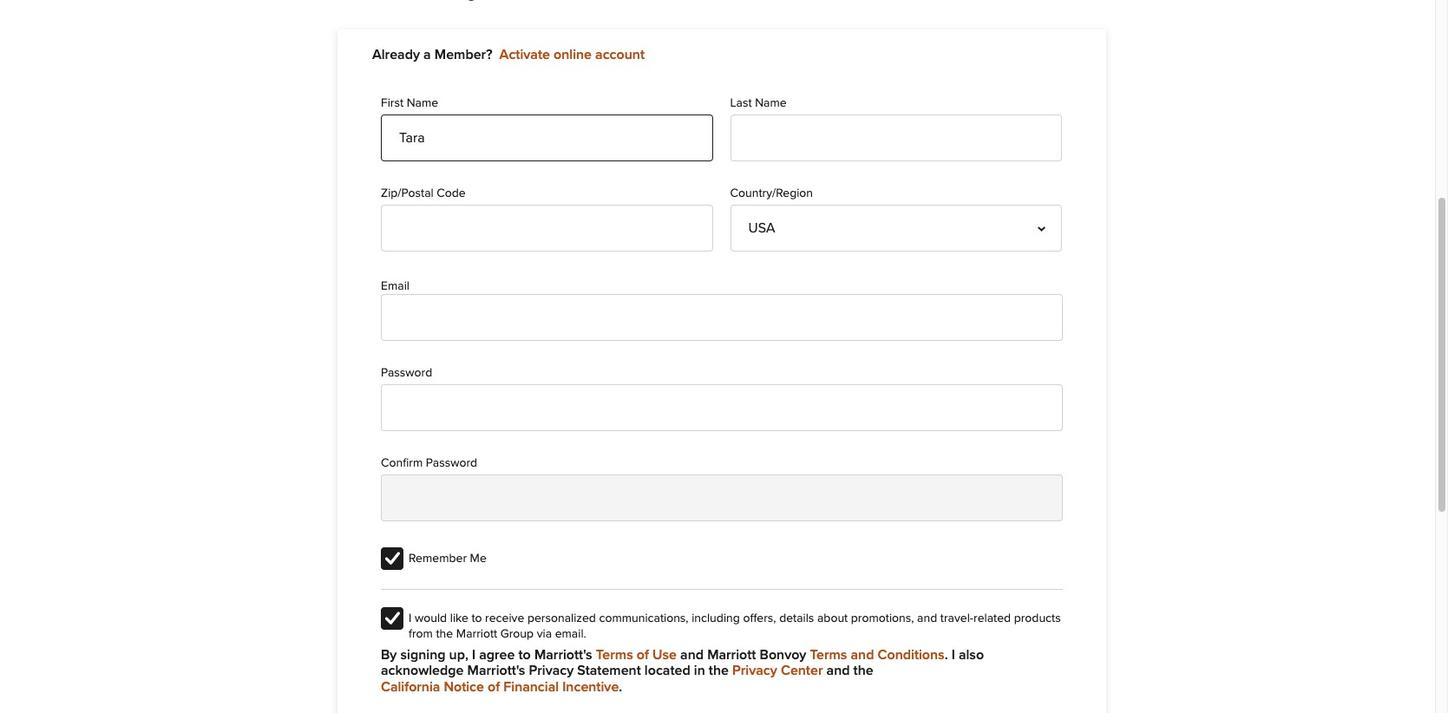 Task type: describe. For each thing, give the bounding box(es) containing it.
Password password field
[[381, 384, 1063, 431]]

usa
[[749, 222, 776, 236]]

i inside . i also acknowledge marriott's privacy statement located in the
[[952, 648, 956, 662]]

privacy center and the california notice of financial incentive .
[[381, 664, 874, 694]]

code
[[437, 188, 466, 200]]

me
[[470, 553, 487, 565]]

of inside privacy center and the california notice of financial incentive .
[[488, 680, 500, 694]]

first name
[[381, 98, 439, 110]]

promotions,
[[851, 613, 915, 625]]

1 horizontal spatial marriott
[[708, 648, 756, 662]]

password
[[426, 457, 478, 469]]

confirm password
[[381, 457, 478, 469]]

would
[[415, 613, 447, 625]]

incentive
[[563, 680, 619, 694]]

i would like to receive personalized communications, including offers, details about promotions, and travel-related products from the marriott group via email.
[[409, 613, 1061, 641]]

privacy inside . i also acknowledge marriott's privacy statement located in the
[[529, 664, 574, 678]]

about
[[818, 613, 848, 625]]

in
[[694, 664, 706, 678]]

up,
[[449, 648, 469, 662]]

activate online account link
[[500, 48, 645, 62]]

from
[[409, 628, 433, 641]]

travel-
[[941, 613, 974, 625]]

password
[[381, 367, 433, 379]]

to inside 'i would like to receive personalized communications, including offers, details about promotions, and travel-related products from the marriott group via email.'
[[472, 613, 482, 625]]

offers,
[[743, 613, 777, 625]]

1 horizontal spatial i
[[472, 648, 476, 662]]

conditions
[[878, 648, 945, 662]]

receive
[[485, 613, 525, 625]]

1 horizontal spatial marriott's
[[535, 648, 593, 662]]

remember me
[[409, 553, 487, 565]]

the inside privacy center and the california notice of financial incentive .
[[854, 664, 874, 678]]

bonvoy
[[760, 648, 807, 662]]

the inside . i also acknowledge marriott's privacy statement located in the
[[709, 664, 729, 678]]

signing
[[401, 648, 446, 662]]

acknowledge
[[381, 664, 464, 678]]

account
[[596, 48, 645, 62]]

like
[[450, 613, 469, 625]]

products
[[1015, 613, 1061, 625]]

name for last name
[[755, 98, 787, 110]]

group
[[501, 628, 534, 641]]

. inside . i also acknowledge marriott's privacy statement located in the
[[945, 648, 948, 662]]

privacy center link
[[733, 664, 823, 679]]



Task type: vqa. For each thing, say whether or not it's contained in the screenshot.
PRIVACY inside the privacy center and the california notice of financial incentive .
yes



Task type: locate. For each thing, give the bounding box(es) containing it.
zip/postal
[[381, 188, 434, 200]]

0 vertical spatial to
[[472, 613, 482, 625]]

to
[[472, 613, 482, 625], [519, 648, 531, 662]]

1 horizontal spatial the
[[709, 664, 729, 678]]

country/region
[[731, 188, 813, 200]]

california
[[381, 680, 440, 694]]

0 horizontal spatial name
[[407, 98, 439, 110]]

activate
[[500, 48, 550, 62]]

i up from
[[409, 613, 412, 625]]

0 vertical spatial marriott
[[456, 628, 498, 641]]

Zip/Postal code text field
[[381, 205, 713, 252]]

of right notice
[[488, 680, 500, 694]]

marriott
[[456, 628, 498, 641], [708, 648, 756, 662]]

1 horizontal spatial privacy
[[733, 664, 778, 678]]

. inside privacy center and the california notice of financial incentive .
[[619, 680, 623, 694]]

i
[[409, 613, 412, 625], [472, 648, 476, 662], [952, 648, 956, 662]]

0 horizontal spatial of
[[488, 680, 500, 694]]

1 vertical spatial .
[[619, 680, 623, 694]]

0 vertical spatial of
[[637, 648, 649, 662]]

also
[[959, 648, 985, 662]]

related
[[974, 613, 1011, 625]]

1 horizontal spatial .
[[945, 648, 948, 662]]

and down promotions,
[[851, 648, 875, 662]]

0 horizontal spatial the
[[436, 628, 453, 641]]

0 horizontal spatial privacy
[[529, 664, 574, 678]]

a
[[424, 48, 431, 62]]

including
[[692, 613, 740, 625]]

and
[[918, 613, 938, 625], [681, 648, 704, 662], [851, 648, 875, 662], [827, 664, 850, 678]]

0 horizontal spatial terms
[[596, 648, 633, 662]]

i right 'up,'
[[472, 648, 476, 662]]

terms and conditions link
[[810, 648, 945, 664]]

name right last
[[755, 98, 787, 110]]

personalized
[[528, 613, 596, 625]]

1 vertical spatial to
[[519, 648, 531, 662]]

zip/postal code
[[381, 188, 466, 200]]

0 horizontal spatial .
[[619, 680, 623, 694]]

and inside privacy center and the california notice of financial incentive .
[[827, 664, 850, 678]]

located
[[645, 664, 691, 678]]

First Name text field
[[381, 115, 713, 162]]

. left the also
[[945, 648, 948, 662]]

marriott down 'like'
[[456, 628, 498, 641]]

0 vertical spatial .
[[945, 648, 948, 662]]

via
[[537, 628, 552, 641]]

Confirm password password field
[[381, 475, 1063, 522]]

terms up center
[[810, 648, 848, 662]]

Email text field
[[381, 294, 1063, 341]]

1 name from the left
[[407, 98, 439, 110]]

and left travel-
[[918, 613, 938, 625]]

the
[[436, 628, 453, 641], [709, 664, 729, 678], [854, 664, 874, 678]]

last name
[[731, 98, 787, 110]]

privacy inside privacy center and the california notice of financial incentive .
[[733, 664, 778, 678]]

last
[[731, 98, 752, 110]]

2 horizontal spatial i
[[952, 648, 956, 662]]

privacy down 'bonvoy'
[[733, 664, 778, 678]]

name right first
[[407, 98, 439, 110]]

terms of use link
[[596, 648, 677, 664]]

.
[[945, 648, 948, 662], [619, 680, 623, 694]]

0 horizontal spatial i
[[409, 613, 412, 625]]

i inside 'i would like to receive personalized communications, including offers, details about promotions, and travel-related products from the marriott group via email.'
[[409, 613, 412, 625]]

0 horizontal spatial marriott's
[[468, 664, 526, 678]]

statement
[[578, 664, 641, 678]]

privacy
[[529, 664, 574, 678], [733, 664, 778, 678]]

1 privacy from the left
[[529, 664, 574, 678]]

agree
[[479, 648, 515, 662]]

1 horizontal spatial of
[[637, 648, 649, 662]]

the down the terms and conditions link
[[854, 664, 874, 678]]

center
[[781, 664, 823, 678]]

online
[[554, 48, 592, 62]]

to right 'like'
[[472, 613, 482, 625]]

to down group
[[519, 648, 531, 662]]

details
[[780, 613, 815, 625]]

terms up the statement on the bottom left
[[596, 648, 633, 662]]

already
[[372, 48, 420, 62]]

0 vertical spatial marriott's
[[535, 648, 593, 662]]

remember
[[409, 553, 467, 565]]

2 name from the left
[[755, 98, 787, 110]]

0 horizontal spatial marriott
[[456, 628, 498, 641]]

email.
[[555, 628, 587, 641]]

member?
[[435, 48, 493, 62]]

1 horizontal spatial to
[[519, 648, 531, 662]]

first
[[381, 98, 404, 110]]

communications,
[[599, 613, 689, 625]]

marriott's down agree
[[468, 664, 526, 678]]

confirm
[[381, 457, 423, 469]]

terms
[[596, 648, 633, 662], [810, 648, 848, 662]]

marriott's down the email.
[[535, 648, 593, 662]]

of left use
[[637, 648, 649, 662]]

0 horizontal spatial to
[[472, 613, 482, 625]]

1 vertical spatial marriott
[[708, 648, 756, 662]]

name for first name
[[407, 98, 439, 110]]

of
[[637, 648, 649, 662], [488, 680, 500, 694]]

name
[[407, 98, 439, 110], [755, 98, 787, 110]]

i left the also
[[952, 648, 956, 662]]

1 horizontal spatial name
[[755, 98, 787, 110]]

by
[[381, 648, 397, 662]]

by signing up, i agree to marriott's terms of use and marriott bonvoy terms and conditions
[[381, 648, 945, 662]]

2 terms from the left
[[810, 648, 848, 662]]

1 vertical spatial of
[[488, 680, 500, 694]]

and right center
[[827, 664, 850, 678]]

Last Name text field
[[731, 115, 1063, 162]]

2 privacy from the left
[[733, 664, 778, 678]]

california notice of financial incentive link
[[381, 679, 619, 695]]

notice
[[444, 680, 484, 694]]

and up in
[[681, 648, 704, 662]]

use
[[653, 648, 677, 662]]

marriott inside 'i would like to receive personalized communications, including offers, details about promotions, and travel-related products from the marriott group via email.'
[[456, 628, 498, 641]]

and inside 'i would like to receive personalized communications, including offers, details about promotions, and travel-related products from the marriott group via email.'
[[918, 613, 938, 625]]

. down the statement on the bottom left
[[619, 680, 623, 694]]

1 vertical spatial marriott's
[[468, 664, 526, 678]]

the right in
[[709, 664, 729, 678]]

marriott's inside . i also acknowledge marriott's privacy statement located in the
[[468, 664, 526, 678]]

2 horizontal spatial the
[[854, 664, 874, 678]]

. i also acknowledge marriott's privacy statement located in the
[[381, 648, 985, 678]]

privacy up financial
[[529, 664, 574, 678]]

marriott down 'i would like to receive personalized communications, including offers, details about promotions, and travel-related products from the marriott group via email.'
[[708, 648, 756, 662]]

the inside 'i would like to receive personalized communications, including offers, details about promotions, and travel-related products from the marriott group via email.'
[[436, 628, 453, 641]]

1 horizontal spatial terms
[[810, 648, 848, 662]]

email
[[381, 281, 410, 293]]

the down would
[[436, 628, 453, 641]]

1 terms from the left
[[596, 648, 633, 662]]

financial
[[504, 680, 559, 694]]

already a member? activate online account
[[372, 48, 645, 62]]

marriott's
[[535, 648, 593, 662], [468, 664, 526, 678]]



